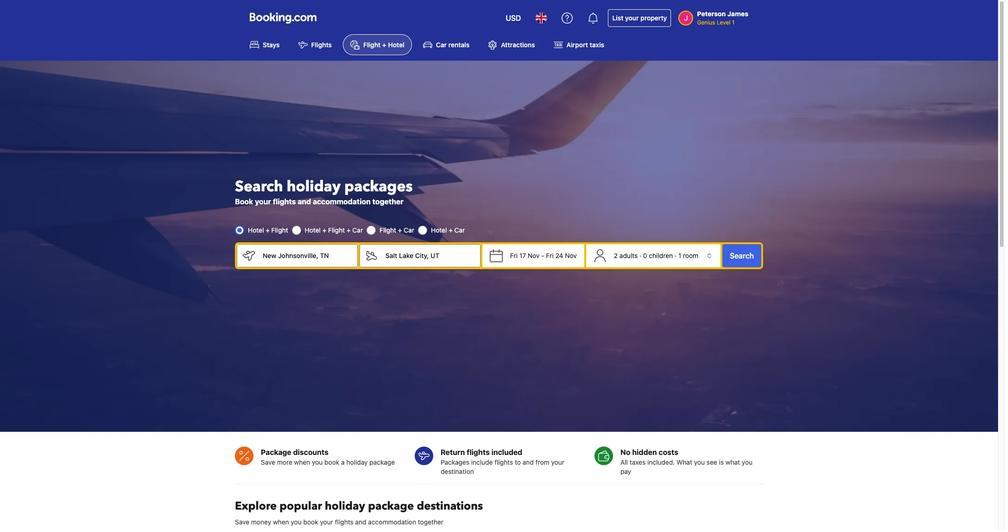 Task type: describe. For each thing, give the bounding box(es) containing it.
return flights included packages include flights to and from your destination
[[441, 448, 565, 476]]

+ for hotel + car
[[449, 226, 453, 234]]

packages
[[345, 176, 413, 197]]

a
[[341, 459, 345, 466]]

search holiday packages book your flights and accommodation together
[[235, 176, 413, 206]]

together inside explore popular holiday package destinations save money when you book your flights and accommodation together
[[418, 518, 444, 526]]

you inside package discounts save more when you book a holiday package
[[312, 459, 323, 466]]

included.
[[648, 459, 675, 466]]

and inside explore popular holiday package destinations save money when you book your flights and accommodation together
[[355, 518, 367, 526]]

+ for hotel + flight + car
[[323, 226, 327, 234]]

hotel + flight
[[248, 226, 288, 234]]

17
[[520, 252, 526, 259]]

destinations
[[417, 499, 483, 514]]

holiday inside package discounts save more when you book a holiday package
[[347, 459, 368, 466]]

level
[[717, 19, 731, 26]]

search for search
[[730, 252, 754, 260]]

2 nov from the left
[[565, 252, 577, 259]]

attractions link
[[481, 34, 543, 55]]

-
[[542, 252, 545, 259]]

stays
[[263, 41, 280, 49]]

more
[[277, 459, 292, 466]]

adults
[[620, 252, 638, 259]]

taxes
[[630, 459, 646, 466]]

search button
[[723, 244, 762, 267]]

children
[[649, 252, 673, 259]]

usd
[[506, 14, 521, 22]]

property
[[641, 14, 667, 22]]

flight + hotel link
[[343, 34, 412, 55]]

peterson james genius level 1
[[697, 10, 749, 26]]

room
[[683, 252, 699, 259]]

pay
[[621, 468, 631, 476]]

package inside package discounts save more when you book a holiday package
[[370, 459, 395, 466]]

0
[[643, 252, 647, 259]]

+ for hotel + flight
[[266, 226, 270, 234]]

hotel + flight + car
[[305, 226, 363, 234]]

book inside package discounts save more when you book a holiday package
[[325, 459, 339, 466]]

rentals
[[449, 41, 470, 49]]

is
[[719, 459, 724, 466]]

flights inside search holiday packages book your flights and accommodation together
[[273, 197, 296, 206]]

+ for flight + car
[[398, 226, 402, 234]]

search for search holiday packages book your flights and accommodation together
[[235, 176, 283, 197]]

airport taxis
[[567, 41, 604, 49]]

flights link
[[291, 34, 339, 55]]

no hidden costs all taxes included. what you see is what you pay
[[621, 448, 753, 476]]

explore popular holiday package destinations save money when you book your flights and accommodation together
[[235, 499, 483, 526]]

flight + hotel
[[363, 41, 405, 49]]

book
[[235, 197, 253, 206]]

your inside the return flights included packages include flights to and from your destination
[[551, 459, 565, 466]]

hotel + car
[[431, 226, 465, 234]]

what
[[677, 459, 693, 466]]

fri 17 nov - fri 24 nov
[[510, 252, 577, 259]]

what
[[726, 459, 740, 466]]

you left see at the right of page
[[694, 459, 705, 466]]

save inside explore popular holiday package destinations save money when you book your flights and accommodation together
[[235, 518, 249, 526]]

to
[[515, 459, 521, 466]]

book inside explore popular holiday package destinations save money when you book your flights and accommodation together
[[303, 518, 318, 526]]

all
[[621, 459, 628, 466]]

1 nov from the left
[[528, 252, 540, 259]]

Where to? field
[[378, 244, 481, 267]]

you inside explore popular holiday package destinations save money when you book your flights and accommodation together
[[291, 518, 302, 526]]

1 inside peterson james genius level 1
[[732, 19, 735, 26]]

airport taxis link
[[546, 34, 612, 55]]

from
[[536, 459, 550, 466]]

accommodation inside search holiday packages book your flights and accommodation together
[[313, 197, 371, 206]]

2 adults · 0 children · 1 room
[[614, 252, 699, 259]]

1 vertical spatial 1
[[679, 252, 682, 259]]

car rentals
[[436, 41, 470, 49]]



Task type: vqa. For each thing, say whether or not it's contained in the screenshot.
leftmost Fri
yes



Task type: locate. For each thing, give the bounding box(es) containing it.
book down popular
[[303, 518, 318, 526]]

1 horizontal spatial when
[[294, 459, 310, 466]]

costs
[[659, 448, 679, 457]]

1 horizontal spatial book
[[325, 459, 339, 466]]

holiday inside search holiday packages book your flights and accommodation together
[[287, 176, 341, 197]]

0 horizontal spatial nov
[[528, 252, 540, 259]]

+ inside "flight + hotel" link
[[382, 41, 387, 49]]

1 horizontal spatial together
[[418, 518, 444, 526]]

search
[[235, 176, 283, 197], [730, 252, 754, 260]]

hidden
[[633, 448, 657, 457]]

1
[[732, 19, 735, 26], [679, 252, 682, 259]]

your inside explore popular holiday package destinations save money when you book your flights and accommodation together
[[320, 518, 333, 526]]

0 horizontal spatial search
[[235, 176, 283, 197]]

book
[[325, 459, 339, 466], [303, 518, 318, 526]]

1 horizontal spatial and
[[355, 518, 367, 526]]

save inside package discounts save more when you book a holiday package
[[261, 459, 275, 466]]

your right book at the left of page
[[255, 197, 271, 206]]

together down the destinations
[[418, 518, 444, 526]]

nov right 24
[[565, 252, 577, 259]]

0 vertical spatial when
[[294, 459, 310, 466]]

car rentals link
[[416, 34, 477, 55]]

when inside explore popular holiday package destinations save money when you book your flights and accommodation together
[[273, 518, 289, 526]]

1 fri from the left
[[510, 252, 518, 259]]

hotel for hotel + car
[[431, 226, 447, 234]]

your right from
[[551, 459, 565, 466]]

search inside search holiday packages book your flights and accommodation together
[[235, 176, 283, 197]]

1 vertical spatial holiday
[[347, 459, 368, 466]]

fri left 17 at the right of the page
[[510, 252, 518, 259]]

1 horizontal spatial 1
[[732, 19, 735, 26]]

flights
[[311, 41, 332, 49]]

0 vertical spatial package
[[370, 459, 395, 466]]

· left 0
[[640, 252, 642, 259]]

search inside button
[[730, 252, 754, 260]]

2 vertical spatial and
[[355, 518, 367, 526]]

1 vertical spatial when
[[273, 518, 289, 526]]

you
[[312, 459, 323, 466], [694, 459, 705, 466], [742, 459, 753, 466], [291, 518, 302, 526]]

when inside package discounts save more when you book a holiday package
[[294, 459, 310, 466]]

usd button
[[500, 7, 527, 29]]

and inside the return flights included packages include flights to and from your destination
[[523, 459, 534, 466]]

holiday
[[287, 176, 341, 197], [347, 459, 368, 466], [325, 499, 365, 514]]

2 fri from the left
[[546, 252, 554, 259]]

0 horizontal spatial ·
[[640, 252, 642, 259]]

your down popular
[[320, 518, 333, 526]]

return
[[441, 448, 465, 457]]

0 horizontal spatial fri
[[510, 252, 518, 259]]

book left a
[[325, 459, 339, 466]]

money
[[251, 518, 271, 526]]

Where from? field
[[255, 244, 358, 267]]

fri right -
[[546, 252, 554, 259]]

0 horizontal spatial when
[[273, 518, 289, 526]]

save down package
[[261, 459, 275, 466]]

airport
[[567, 41, 588, 49]]

+
[[382, 41, 387, 49], [266, 226, 270, 234], [323, 226, 327, 234], [347, 226, 351, 234], [398, 226, 402, 234], [449, 226, 453, 234]]

1 · from the left
[[640, 252, 642, 259]]

2 horizontal spatial and
[[523, 459, 534, 466]]

2
[[614, 252, 618, 259]]

24
[[556, 252, 564, 259]]

package discounts save more when you book a holiday package
[[261, 448, 395, 466]]

save
[[261, 459, 275, 466], [235, 518, 249, 526]]

flights
[[273, 197, 296, 206], [467, 448, 490, 457], [495, 459, 513, 466], [335, 518, 354, 526]]

genius
[[697, 19, 716, 26]]

hotel for hotel + flight + car
[[305, 226, 321, 234]]

destination
[[441, 468, 474, 476]]

attractions
[[501, 41, 535, 49]]

1 horizontal spatial search
[[730, 252, 754, 260]]

1 left room
[[679, 252, 682, 259]]

0 horizontal spatial together
[[373, 197, 404, 206]]

0 vertical spatial book
[[325, 459, 339, 466]]

flight + car
[[380, 226, 414, 234]]

0 vertical spatial 1
[[732, 19, 735, 26]]

nov left -
[[528, 252, 540, 259]]

1 horizontal spatial fri
[[546, 252, 554, 259]]

1 vertical spatial together
[[418, 518, 444, 526]]

hotel for hotel + flight
[[248, 226, 264, 234]]

1 vertical spatial and
[[523, 459, 534, 466]]

no
[[621, 448, 631, 457]]

peterson
[[697, 10, 726, 18]]

taxis
[[590, 41, 604, 49]]

+ for flight + hotel
[[382, 41, 387, 49]]

discounts
[[293, 448, 329, 457]]

and inside search holiday packages book your flights and accommodation together
[[298, 197, 311, 206]]

0 vertical spatial accommodation
[[313, 197, 371, 206]]

0 vertical spatial together
[[373, 197, 404, 206]]

2 vertical spatial holiday
[[325, 499, 365, 514]]

together
[[373, 197, 404, 206], [418, 518, 444, 526]]

hotel
[[388, 41, 405, 49], [248, 226, 264, 234], [305, 226, 321, 234], [431, 226, 447, 234]]

0 horizontal spatial and
[[298, 197, 311, 206]]

your right list
[[625, 14, 639, 22]]

1 horizontal spatial nov
[[565, 252, 577, 259]]

packages
[[441, 459, 470, 466]]

you down discounts
[[312, 459, 323, 466]]

your
[[625, 14, 639, 22], [255, 197, 271, 206], [551, 459, 565, 466], [320, 518, 333, 526]]

1 vertical spatial search
[[730, 252, 754, 260]]

1 vertical spatial package
[[368, 499, 414, 514]]

flight
[[363, 41, 381, 49], [272, 226, 288, 234], [328, 226, 345, 234], [380, 226, 396, 234]]

2 · from the left
[[675, 252, 677, 259]]

accommodation
[[313, 197, 371, 206], [368, 518, 416, 526]]

together inside search holiday packages book your flights and accommodation together
[[373, 197, 404, 206]]

together down packages on the left
[[373, 197, 404, 206]]

you down popular
[[291, 518, 302, 526]]

1 horizontal spatial ·
[[675, 252, 677, 259]]

list
[[613, 14, 624, 22]]

when down discounts
[[294, 459, 310, 466]]

0 vertical spatial save
[[261, 459, 275, 466]]

your inside search holiday packages book your flights and accommodation together
[[255, 197, 271, 206]]

0 horizontal spatial 1
[[679, 252, 682, 259]]

0 vertical spatial and
[[298, 197, 311, 206]]

explore
[[235, 499, 277, 514]]

package
[[261, 448, 292, 457]]

james
[[728, 10, 749, 18]]

0 vertical spatial search
[[235, 176, 283, 197]]

holiday inside explore popular holiday package destinations save money when you book your flights and accommodation together
[[325, 499, 365, 514]]

package
[[370, 459, 395, 466], [368, 499, 414, 514]]

1 right level
[[732, 19, 735, 26]]

fri
[[510, 252, 518, 259], [546, 252, 554, 259]]

and
[[298, 197, 311, 206], [523, 459, 534, 466], [355, 518, 367, 526]]

when right money
[[273, 518, 289, 526]]

accommodation inside explore popular holiday package destinations save money when you book your flights and accommodation together
[[368, 518, 416, 526]]

·
[[640, 252, 642, 259], [675, 252, 677, 259]]

· right children at top
[[675, 252, 677, 259]]

0 horizontal spatial save
[[235, 518, 249, 526]]

nov
[[528, 252, 540, 259], [565, 252, 577, 259]]

flights inside explore popular holiday package destinations save money when you book your flights and accommodation together
[[335, 518, 354, 526]]

you right "what"
[[742, 459, 753, 466]]

1 horizontal spatial save
[[261, 459, 275, 466]]

0 horizontal spatial book
[[303, 518, 318, 526]]

list your property
[[613, 14, 667, 22]]

see
[[707, 459, 718, 466]]

popular
[[280, 499, 322, 514]]

include
[[471, 459, 493, 466]]

1 vertical spatial save
[[235, 518, 249, 526]]

booking.com online hotel reservations image
[[250, 13, 317, 24]]

0 vertical spatial holiday
[[287, 176, 341, 197]]

included
[[492, 448, 523, 457]]

1 vertical spatial accommodation
[[368, 518, 416, 526]]

save left money
[[235, 518, 249, 526]]

list your property link
[[608, 9, 671, 27]]

stays link
[[242, 34, 287, 55]]

when
[[294, 459, 310, 466], [273, 518, 289, 526]]

package inside explore popular holiday package destinations save money when you book your flights and accommodation together
[[368, 499, 414, 514]]

car
[[436, 41, 447, 49], [353, 226, 363, 234], [404, 226, 414, 234], [455, 226, 465, 234]]

1 vertical spatial book
[[303, 518, 318, 526]]



